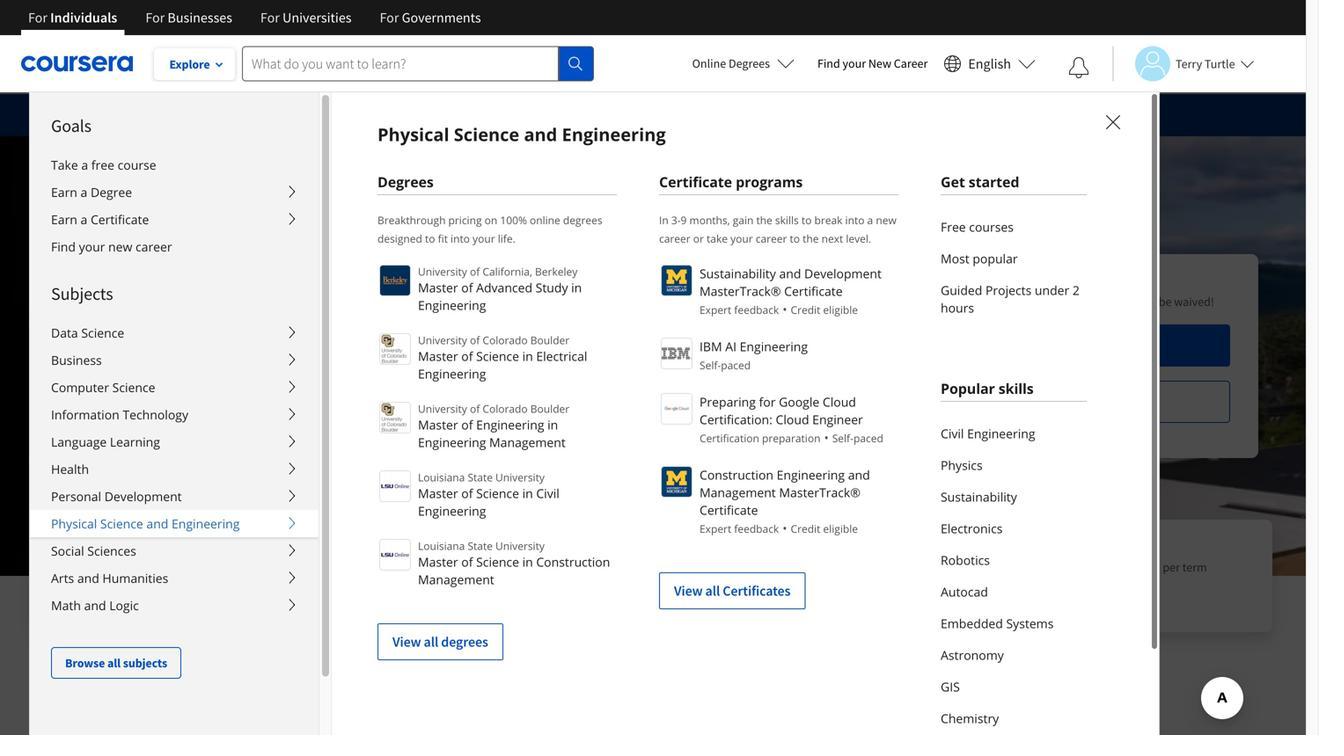 Task type: locate. For each thing, give the bounding box(es) containing it.
certificate inside sustainability and development mastertrack® certificate expert feedback • credit eligible
[[784, 283, 843, 300]]

0 vertical spatial at
[[472, 106, 484, 124]]

3-
[[671, 213, 681, 227]]

0 horizontal spatial courses
[[969, 219, 1014, 235]]

a left degree
[[81, 184, 87, 201]]

4 partnername logo image from the top
[[661, 466, 693, 498]]

0 horizontal spatial 15-
[[372, 536, 395, 558]]

all down lecture
[[705, 583, 720, 600]]

degrees inside list
[[441, 634, 488, 651]]

in inside master of engineering in computer engineering dartmouth college
[[400, 341, 432, 390]]

2 state from the top
[[468, 539, 493, 554]]

1 vertical spatial 15-
[[512, 577, 528, 593]]

at right us
[[472, 106, 484, 124]]

study
[[536, 279, 568, 296]]

close image
[[1101, 110, 1124, 133], [1101, 110, 1124, 133], [1101, 110, 1124, 133], [1101, 110, 1124, 133], [1101, 110, 1124, 133], [1102, 111, 1125, 134]]

computer up 'university of colorado boulder master of engineering in engineering management'
[[440, 341, 606, 390]]

california,
[[483, 264, 532, 279]]

civil
[[941, 425, 964, 442], [536, 485, 560, 502]]

list containing civil engineering
[[941, 418, 1087, 736]]

your left new
[[843, 55, 866, 71]]

civil up schedule
[[536, 485, 560, 502]]

engineering inside ibm ai engineering self-paced
[[740, 338, 808, 355]]

certificate down next
[[784, 283, 843, 300]]

0 vertical spatial degrees
[[563, 213, 602, 227]]

university for master of advanced study in engineering
[[418, 264, 467, 279]]

pay
[[992, 560, 1011, 576]]

in up 17
[[522, 554, 533, 571]]

0 vertical spatial courses
[[969, 219, 1014, 235]]

1 vertical spatial self-
[[832, 431, 854, 446]]

0 horizontal spatial for
[[308, 106, 325, 124]]

100% inside breakthrough pricing on 100% online degrees designed to fit into your life.
[[500, 213, 527, 227]]

boulder for engineering
[[530, 402, 570, 416]]

connection
[[682, 577, 740, 593]]

feedback inside sustainability and development mastertrack® certificate expert feedback • credit eligible
[[734, 303, 779, 317]]

science up business
[[81, 325, 124, 341]]

9
[[681, 213, 687, 227]]

close image
[[1101, 110, 1124, 133], [1101, 110, 1124, 133], [1101, 110, 1124, 133], [1101, 110, 1124, 133]]

electronics link
[[941, 513, 1087, 545]]

university down 'university of colorado boulder master of engineering in engineering management'
[[496, 470, 545, 485]]

your left life.
[[473, 231, 495, 246]]

governments
[[402, 9, 481, 26]]

all inside button
[[107, 656, 121, 671]]

physical left us
[[378, 122, 449, 147]]

embedded
[[941, 616, 1003, 632]]

for for governments
[[380, 9, 399, 26]]

master
[[418, 279, 458, 296], [33, 341, 145, 390], [418, 348, 458, 365], [418, 417, 458, 433], [418, 485, 458, 502], [418, 554, 458, 571]]

0 vertical spatial credit
[[791, 303, 820, 317]]

earn a certificate button
[[30, 206, 319, 233]]

1 horizontal spatial degrees
[[729, 55, 770, 71]]

feedback inside "construction engineering and management mastertrack® certificate expert feedback • credit eligible"
[[734, 522, 779, 536]]

all right browse
[[107, 656, 121, 671]]

15-
[[372, 536, 395, 558], [512, 577, 528, 593]]

university up schedule
[[496, 539, 545, 554]]

university down university of california, berkeley master of advanced study in engineering
[[418, 333, 467, 348]]

online up berkeley
[[530, 213, 560, 227]]

0 vertical spatial new
[[876, 213, 897, 227]]

1 louisiana from the top
[[418, 470, 465, 485]]

civil up physics
[[941, 425, 964, 442]]

1 vertical spatial new
[[108, 238, 132, 255]]

instructors
[[767, 577, 823, 593]]

0 horizontal spatial per
[[405, 595, 422, 611]]

terry turtle button
[[1112, 46, 1255, 81]]

0 vertical spatial degrees
[[729, 55, 770, 71]]

personal development
[[51, 488, 182, 505]]

1 vertical spatial into
[[451, 231, 470, 246]]

earn an ivy league degree from one of the first professional schools of engineering in the u.s., thayer school of engineering at dartmouth
[[62, 536, 285, 611]]

0 vertical spatial sustainability
[[700, 265, 776, 282]]

browse
[[65, 656, 105, 671]]

degrees
[[729, 55, 770, 71], [378, 172, 434, 191]]

physical science and engineering
[[378, 122, 666, 147], [51, 516, 240, 532]]

feedback
[[734, 303, 779, 317], [734, 522, 779, 536]]

2 expert from the top
[[700, 522, 731, 536]]

development down next
[[804, 265, 882, 282]]

certificate up 9
[[659, 172, 732, 191]]

1 vertical spatial physical science and engineering
[[51, 516, 240, 532]]

louisiana state university logo image
[[379, 471, 411, 503], [379, 539, 411, 571]]

on right pricing
[[485, 213, 497, 227]]

0 horizontal spatial new
[[108, 238, 132, 255]]

online
[[530, 213, 560, 227], [727, 536, 774, 558]]

0 horizontal spatial physical science and engineering
[[51, 516, 240, 532]]

2 vertical spatial per
[[405, 595, 422, 611]]

physics link
[[941, 450, 1087, 481]]

get inside physical science and engineering menu item
[[941, 172, 965, 191]]

boulder inside 'university of colorado boulder master of engineering in engineering management'
[[530, 402, 570, 416]]

and inside popup button
[[77, 570, 99, 587]]

sustainability up electronics
[[941, 489, 1017, 506]]

boulder inside university of colorado boulder master of science in electrical engineering
[[530, 333, 570, 348]]

on up instructors
[[798, 560, 811, 576]]

1 horizontal spatial paced
[[854, 431, 883, 446]]

construction up 17
[[536, 554, 610, 571]]

your down earn a certificate
[[79, 238, 105, 255]]

1 horizontal spatial cloud
[[823, 394, 856, 411]]

1 vertical spatial expert
[[700, 522, 731, 536]]

louisiana state university logo image up 27
[[379, 471, 411, 503]]

university down fit
[[418, 264, 467, 279]]

in up louisiana state university master of science in construction management
[[522, 485, 533, 502]]

guided projects under 2 hours
[[941, 282, 1080, 316]]

colorado for science
[[483, 333, 528, 348]]

0 vertical spatial louisiana
[[418, 470, 465, 485]]

your
[[843, 55, 866, 71], [473, 231, 495, 246], [731, 231, 753, 246], [79, 238, 105, 255], [1034, 294, 1057, 310], [372, 577, 395, 593]]

0 vertical spatial construction
[[700, 467, 774, 484]]

boulder down electrical
[[530, 402, 570, 416]]

management inside louisiana state university master of science in construction management
[[418, 572, 494, 588]]

certification:
[[700, 411, 773, 428]]

expert
[[700, 303, 731, 317], [700, 522, 731, 536]]

science inside dropdown button
[[100, 516, 143, 532]]

course
[[118, 157, 156, 173]]

0 horizontal spatial computer
[[51, 379, 109, 396]]

started up the before
[[903, 270, 956, 292]]

• down engineer
[[824, 429, 829, 446]]

physical science and engineering inside physical science and engineering dropdown button
[[51, 516, 240, 532]]

dartmouth down business
[[33, 390, 114, 412]]

1 horizontal spatial physical science and engineering
[[378, 122, 666, 147]]

pricing
[[448, 213, 482, 227]]

louisiana state university logo image for master of science in construction management
[[379, 539, 411, 571]]

master inside university of california, berkeley master of advanced study in engineering
[[418, 279, 458, 296]]

0 vertical spatial earn
[[51, 184, 77, 201]]

2 louisiana state university logo image from the top
[[379, 539, 411, 571]]

15- down schedule
[[512, 577, 528, 593]]

for up what do you want to learn? text box
[[380, 9, 399, 26]]

science up ivy
[[100, 516, 143, 532]]

list
[[941, 211, 1087, 324], [941, 418, 1087, 736]]

0 horizontal spatial hours
[[542, 577, 572, 593]]

1 horizontal spatial computer
[[440, 341, 606, 390]]

per left term
[[1163, 560, 1180, 576]]

0 vertical spatial civil
[[941, 425, 964, 442]]

mastertrack® up ai
[[700, 283, 781, 300]]

list containing free courses
[[941, 211, 1087, 324]]

0 horizontal spatial self-
[[700, 358, 721, 373]]

2 eligible from the top
[[823, 522, 858, 536]]

all down course)
[[424, 634, 438, 651]]

in right enroll
[[1151, 560, 1160, 576]]

1 horizontal spatial for
[[759, 394, 776, 411]]

1 vertical spatial sustainability
[[941, 489, 1017, 506]]

1 horizontal spatial online
[[727, 536, 774, 558]]

2 credit from the top
[[791, 522, 820, 536]]

eligible left apply
[[823, 303, 858, 317]]

computer
[[440, 341, 606, 390], [51, 379, 109, 396]]

1 vertical spatial all
[[424, 634, 438, 651]]

new right break
[[876, 213, 897, 227]]

skills inside in 3-9 months, gain the skills to break into a new career or take your career to the next level.
[[775, 213, 799, 227]]

paced down engineer
[[854, 431, 883, 446]]

0 vertical spatial physical science and engineering
[[378, 122, 666, 147]]

1 horizontal spatial self-
[[832, 431, 854, 446]]

construction engineering and management mastertrack® certificate expert feedback • credit eligible
[[700, 467, 870, 537]]

for up each)
[[1038, 560, 1052, 576]]

1 vertical spatial boulder
[[530, 402, 570, 416]]

0 horizontal spatial view
[[392, 634, 421, 651]]

2 list from the top
[[941, 418, 1087, 736]]

louisiana up months
[[418, 470, 465, 485]]

earn for ivy
[[62, 536, 96, 558]]

None search field
[[242, 46, 594, 81]]

dartmouth inside master of engineering in computer engineering dartmouth college
[[33, 390, 114, 412]]

next
[[822, 231, 843, 246]]

will
[[1138, 294, 1156, 310]]

a down earn a degree
[[81, 211, 87, 228]]

in inside university of california, berkeley master of advanced study in engineering
[[571, 279, 582, 296]]

started inside physical science and engineering menu item
[[969, 172, 1019, 191]]

cloud up engineer
[[823, 394, 856, 411]]

sustainability inside list
[[941, 489, 1017, 506]]

view all certificates
[[674, 583, 791, 600]]

1 credit from the top
[[791, 303, 820, 317]]

degrees
[[563, 213, 602, 227], [441, 634, 488, 651]]

university down university of colorado boulder master of science in electrical engineering
[[418, 402, 467, 416]]

to left break
[[802, 213, 812, 227]]

2 boulder from the top
[[530, 402, 570, 416]]

0 horizontal spatial 100%
[[500, 213, 527, 227]]

1 horizontal spatial into
[[845, 213, 865, 227]]

2 louisiana from the top
[[418, 539, 465, 554]]

expert inside sustainability and development mastertrack® certificate expert feedback • credit eligible
[[700, 303, 731, 317]]

0 vertical spatial into
[[845, 213, 865, 227]]

science up the information technology
[[112, 379, 155, 396]]

sustainability inside sustainability and development mastertrack® certificate expert feedback • credit eligible
[[700, 265, 776, 282]]

u.s.,
[[157, 577, 181, 593]]

1 vertical spatial feedback
[[734, 522, 779, 536]]

4 for from the left
[[380, 9, 399, 26]]

1 vertical spatial online
[[727, 536, 774, 558]]

2 vertical spatial all
[[107, 656, 121, 671]]

1 vertical spatial degrees
[[441, 634, 488, 651]]

hours down schedule
[[542, 577, 572, 593]]

1 horizontal spatial new
[[876, 213, 897, 227]]

0 vertical spatial feedback
[[734, 303, 779, 317]]

earn down earn a degree
[[51, 211, 77, 228]]

of inside louisiana state university master of science in civil engineering
[[461, 485, 473, 502]]

the left first
[[126, 560, 143, 576]]

a inside in 3-9 months, gain the skills to break into a new career or take your career to the next level.
[[867, 213, 873, 227]]

dartmouth college logo image
[[33, 299, 177, 343]]

0 horizontal spatial to
[[425, 231, 435, 246]]

louisiana inside louisiana state university master of science in civil engineering
[[418, 470, 465, 485]]

or
[[693, 231, 704, 246]]

popular skills
[[941, 379, 1034, 398]]

view down lecture
[[674, 583, 703, 600]]

earn a certificate
[[51, 211, 149, 228]]

1 vertical spatial state
[[468, 539, 493, 554]]

1 vertical spatial colorado
[[483, 402, 528, 416]]

certificates
[[723, 583, 791, 600]]

for right looking
[[308, 106, 325, 124]]

all for certificates
[[705, 583, 720, 600]]

degrees inside physical science and engineering menu item
[[378, 172, 434, 191]]

to for degrees
[[425, 231, 435, 246]]

guided projects under 2 hours link
[[941, 275, 1087, 324]]

computer science
[[51, 379, 155, 396]]

1 vertical spatial university of colorado boulder logo image
[[379, 402, 411, 434]]

2 horizontal spatial career
[[756, 231, 787, 246]]

online up videos,
[[727, 536, 774, 558]]

find your new career
[[51, 238, 172, 255]]

2 horizontal spatial to
[[802, 213, 812, 227]]

1 for from the left
[[28, 9, 47, 26]]

dartmouth down u.s.,
[[138, 595, 195, 611]]

1 boulder from the top
[[530, 333, 570, 348]]

1 vertical spatial physical
[[51, 516, 97, 532]]

earn up from
[[62, 536, 96, 558]]

suits
[[598, 560, 622, 576]]

0 vertical spatial per
[[1163, 560, 1180, 576]]

and down projects,
[[825, 577, 845, 593]]

earn inside earn a degree dropdown button
[[51, 184, 77, 201]]

0 vertical spatial •
[[783, 301, 787, 318]]

1 list from the top
[[941, 211, 1087, 324]]

hours inside 15-27 months complete the program on the schedule that suits your needs (approximately 15-17 hours per week, per course)
[[542, 577, 572, 593]]

and down in 3-9 months, gain the skills to break into a new career or take your career to the next level.
[[779, 265, 801, 282]]

view all degrees list
[[378, 263, 617, 661]]

0 horizontal spatial get
[[874, 270, 899, 292]]

1 vertical spatial degrees
[[378, 172, 434, 191]]

feedback up ai
[[734, 303, 779, 317]]

2 for from the left
[[145, 9, 165, 26]]

0 horizontal spatial started
[[903, 270, 956, 292]]

0 vertical spatial paced
[[721, 358, 751, 373]]

1 horizontal spatial all
[[424, 634, 438, 651]]

projects,
[[814, 560, 858, 576]]

0 horizontal spatial online
[[530, 213, 560, 227]]

1 vertical spatial •
[[824, 429, 829, 446]]

1 eligible from the top
[[823, 303, 858, 317]]

a for certificate
[[81, 211, 87, 228]]

0 vertical spatial louisiana state university logo image
[[379, 471, 411, 503]]

1 horizontal spatial skills
[[999, 379, 1034, 398]]

development
[[804, 265, 882, 282], [104, 488, 182, 505]]

3 partnername logo image from the top
[[661, 393, 693, 425]]

1 colorado from the top
[[483, 333, 528, 348]]

mastertrack® inside "construction engineering and management mastertrack® certificate expert feedback • credit eligible"
[[779, 484, 861, 501]]

self- down ibm
[[700, 358, 721, 373]]

get started
[[941, 172, 1019, 191]]

state inside louisiana state university master of science in construction management
[[468, 539, 493, 554]]

business button
[[30, 347, 319, 374]]

0 vertical spatial self-
[[700, 358, 721, 373]]

colorado down university of california, berkeley master of advanced study in engineering
[[483, 333, 528, 348]]

0 vertical spatial started
[[969, 172, 1019, 191]]

management down certification
[[700, 484, 776, 501]]

0 vertical spatial management
[[489, 434, 566, 451]]

1 vertical spatial started
[[903, 270, 956, 292]]

view all certificates list
[[659, 263, 899, 610]]

certificate up videos,
[[700, 502, 758, 519]]

1 state from the top
[[468, 470, 493, 485]]

all
[[705, 583, 720, 600], [424, 634, 438, 651], [107, 656, 121, 671]]

degrees down course)
[[441, 634, 488, 651]]

0 vertical spatial 100%
[[500, 213, 527, 227]]

into for degrees
[[451, 231, 470, 246]]

engineering inside university of california, berkeley master of advanced study in engineering
[[418, 297, 486, 314]]

take a free course link
[[30, 151, 319, 179]]

embedded systems
[[941, 616, 1054, 632]]

degrees up breakthrough
[[378, 172, 434, 191]]

view all degrees
[[392, 634, 488, 651]]

find your new career link
[[809, 53, 937, 75]]

one
[[91, 560, 110, 576]]

1 vertical spatial view
[[392, 634, 421, 651]]

1 vertical spatial get
[[874, 270, 899, 292]]

credit up hands-
[[791, 522, 820, 536]]

university of colorado boulder logo image
[[379, 334, 411, 365], [379, 402, 411, 434]]

2 colorado from the top
[[483, 402, 528, 416]]

1 horizontal spatial find
[[818, 55, 840, 71]]

engineering inside university of colorado boulder master of science in electrical engineering
[[418, 366, 486, 382]]

new
[[876, 213, 897, 227], [108, 238, 132, 255]]

construction down certification
[[700, 467, 774, 484]]

into inside in 3-9 months, gain the skills to break into a new career or take your career to the next level.
[[845, 213, 865, 227]]

colorado down university of colorado boulder master of science in electrical engineering
[[483, 402, 528, 416]]

for for businesses
[[145, 9, 165, 26]]

the right 'gain'
[[756, 213, 772, 227]]

1 vertical spatial credit
[[791, 522, 820, 536]]

1 vertical spatial louisiana
[[418, 539, 465, 554]]

banner navigation
[[14, 0, 495, 48]]

for businesses
[[145, 9, 232, 26]]

at inside earn an ivy league degree from one of the first professional schools of engineering in the u.s., thayer school of engineering at dartmouth
[[126, 595, 136, 611]]

1 vertical spatial paced
[[854, 431, 883, 446]]

find inside find your new career link
[[51, 238, 76, 255]]

started
[[969, 172, 1019, 191], [903, 270, 956, 292]]

1 horizontal spatial dartmouth
[[138, 595, 195, 611]]

in down university of california, berkeley logo
[[400, 341, 432, 390]]

2 partnername logo image from the top
[[661, 338, 693, 370]]

and right arts
[[77, 570, 99, 587]]

to inside breakthrough pricing on 100% online degrees designed to fit into your life.
[[425, 231, 435, 246]]

gis link
[[941, 671, 1087, 703]]

credit inside "construction engineering and management mastertrack® certificate expert feedback • credit eligible"
[[791, 522, 820, 536]]

development down health popup button
[[104, 488, 182, 505]]

expert up ibm
[[700, 303, 731, 317]]

university inside university of california, berkeley master of advanced study in engineering
[[418, 264, 467, 279]]

chemistry link
[[941, 703, 1087, 735]]

1 horizontal spatial construction
[[700, 467, 774, 484]]

certificate
[[659, 172, 732, 191], [91, 211, 149, 228], [784, 283, 843, 300], [700, 502, 758, 519]]

credit inside sustainability and development mastertrack® certificate expert feedback • credit eligible
[[791, 303, 820, 317]]

view down week,
[[392, 634, 421, 651]]

$44,100 total cost pay only for courses you enroll in per term ($4,900 each)
[[992, 536, 1207, 593]]

earn
[[51, 184, 77, 201], [51, 211, 77, 228], [62, 536, 96, 558]]

career inside the explore menu element
[[136, 238, 172, 255]]

preparation
[[762, 431, 821, 446]]

colorado inside university of colorado boulder master of science in electrical engineering
[[483, 333, 528, 348]]

language learning button
[[30, 429, 319, 456]]

for inside preparing for google cloud certification: cloud engineer certification preparation • self-paced
[[759, 394, 776, 411]]

ibm ai engineering self-paced
[[700, 338, 808, 373]]

courses inside free courses 'link'
[[969, 219, 1014, 235]]

subjects
[[51, 283, 113, 305]]

1 horizontal spatial 100%
[[682, 536, 724, 558]]

per
[[1163, 560, 1180, 576], [574, 577, 591, 593], [405, 595, 422, 611]]

2 feedback from the top
[[734, 522, 779, 536]]

construction inside "construction engineering and management mastertrack® certificate expert feedback • credit eligible"
[[700, 467, 774, 484]]

show notifications image
[[1068, 57, 1089, 78]]

0 horizontal spatial physical
[[51, 516, 97, 532]]

0 horizontal spatial sustainability
[[700, 265, 776, 282]]

university inside university of colorado boulder master of science in electrical engineering
[[418, 333, 467, 348]]

0 vertical spatial boulder
[[530, 333, 570, 348]]

university of california, berkeley logo image
[[379, 265, 411, 297]]

thayer
[[183, 577, 219, 593]]

your down 'gain'
[[731, 231, 753, 246]]

engineering
[[562, 122, 666, 147], [418, 297, 486, 314], [740, 338, 808, 355], [194, 341, 393, 390], [614, 341, 813, 390], [418, 366, 486, 382], [476, 417, 544, 433], [967, 425, 1035, 442], [418, 434, 486, 451], [777, 467, 845, 484], [418, 503, 486, 520], [172, 516, 240, 532], [62, 595, 123, 611]]

science right join
[[454, 122, 519, 147]]

and right 15th
[[1011, 294, 1031, 310]]

0 horizontal spatial career
[[136, 238, 172, 255]]

louisiana state university logo image up 'needs'
[[379, 539, 411, 571]]

your inside breakthrough pricing on 100% online degrees designed to fit into your life.
[[473, 231, 495, 246]]

mastertrack®
[[700, 283, 781, 300], [779, 484, 861, 501]]

data science
[[51, 325, 124, 341]]

into inside breakthrough pricing on 100% online degrees designed to fit into your life.
[[451, 231, 470, 246]]

• up ibm ai engineering self-paced
[[783, 301, 787, 318]]

career down earn a certificate dropdown button
[[136, 238, 172, 255]]

management inside 'university of colorado boulder master of engineering in engineering management'
[[489, 434, 566, 451]]

started up free courses
[[969, 172, 1019, 191]]

find left new
[[818, 55, 840, 71]]

get inside get started today apply before january 15th and your application fee will be waived!
[[874, 270, 899, 292]]

hours down guided
[[941, 300, 974, 316]]

1 vertical spatial cloud
[[776, 411, 809, 428]]

all for subjects
[[107, 656, 121, 671]]

to left next
[[790, 231, 800, 246]]

per inside $44,100 total cost pay only for courses you enroll in per term ($4,900 each)
[[1163, 560, 1180, 576]]

0 vertical spatial 15-
[[372, 536, 395, 558]]

physical inside menu item
[[378, 122, 449, 147]]

university of colorado boulder master of engineering in engineering management
[[418, 402, 570, 451]]

1 horizontal spatial sustainability
[[941, 489, 1017, 506]]

1 feedback from the top
[[734, 303, 779, 317]]

get up apply
[[874, 270, 899, 292]]

0 horizontal spatial degrees
[[441, 634, 488, 651]]

online degrees button
[[678, 44, 809, 83]]

3 for from the left
[[260, 9, 280, 26]]

term
[[1183, 560, 1207, 576]]

popular
[[973, 250, 1018, 267]]

into right fit
[[451, 231, 470, 246]]

dartmouth
[[33, 390, 114, 412], [138, 595, 195, 611]]

colorado inside 'university of colorado boulder master of engineering in engineering management'
[[483, 402, 528, 416]]

physical science and engineering menu item
[[331, 92, 1319, 736]]

management
[[489, 434, 566, 451], [700, 484, 776, 501], [418, 572, 494, 588]]

your inside the explore menu element
[[79, 238, 105, 255]]

for for universities
[[260, 9, 280, 26]]

louisiana up program
[[418, 539, 465, 554]]

of
[[470, 264, 480, 279], [461, 279, 473, 296], [470, 333, 480, 348], [153, 341, 186, 390], [461, 348, 473, 365], [470, 402, 480, 416], [461, 417, 473, 433], [461, 485, 473, 502], [461, 554, 473, 571], [113, 560, 123, 576], [275, 560, 285, 576], [259, 577, 269, 593]]

2 vertical spatial •
[[783, 520, 787, 537]]

science inside university of colorado boulder master of science in electrical engineering
[[476, 348, 519, 365]]

partnername logo image
[[661, 265, 693, 297], [661, 338, 693, 370], [661, 393, 693, 425], [661, 466, 693, 498]]

master of engineering in computer engineering dartmouth college
[[33, 341, 813, 412]]

eligible up projects,
[[823, 522, 858, 536]]

request
[[971, 393, 1021, 411]]

louisiana inside louisiana state university master of science in construction management
[[418, 539, 465, 554]]

new down earn a certificate
[[108, 238, 132, 255]]

1 university of colorado boulder logo image from the top
[[379, 334, 411, 365]]

on inside 15-27 months complete the program on the schedule that suits your needs (approximately 15-17 hours per week, per course)
[[490, 560, 504, 576]]

on inside breakthrough pricing on 100% online degrees designed to fit into your life.
[[485, 213, 497, 227]]

application inside get started today apply before january 15th and your application fee will be waived!
[[1059, 294, 1118, 310]]

earn inside earn an ivy league degree from one of the first professional schools of engineering in the u.s., thayer school of engineering at dartmouth
[[62, 536, 96, 558]]

university of colorado boulder logo image for master of science in electrical engineering
[[379, 334, 411, 365]]

paced down ai
[[721, 358, 751, 373]]

1 partnername logo image from the top
[[661, 265, 693, 297]]

your left "2"
[[1034, 294, 1057, 310]]

1 louisiana state university logo image from the top
[[379, 471, 411, 503]]

in right study
[[571, 279, 582, 296]]

business
[[51, 352, 102, 369]]

sciences
[[87, 543, 136, 560]]

master inside master of engineering in computer engineering dartmouth college
[[33, 341, 145, 390]]

colorado for engineering
[[483, 402, 528, 416]]

embedded systems link
[[941, 608, 1087, 640]]

eligible inside "construction engineering and management mastertrack® certificate expert feedback • credit eligible"
[[823, 522, 858, 536]]

0 horizontal spatial all
[[107, 656, 121, 671]]

career right take
[[756, 231, 787, 246]]

and inside popup button
[[84, 598, 106, 614]]

2 horizontal spatial all
[[705, 583, 720, 600]]

information technology button
[[30, 401, 319, 429]]

courses down total
[[1055, 560, 1094, 576]]

computer down business
[[51, 379, 109, 396]]

1 horizontal spatial degrees
[[563, 213, 602, 227]]

for for individuals
[[28, 9, 47, 26]]

0 horizontal spatial construction
[[536, 554, 610, 571]]

2 horizontal spatial per
[[1163, 560, 1180, 576]]

explore menu element
[[30, 92, 319, 679]]

2 university of colorado boulder logo image from the top
[[379, 402, 411, 434]]

application left tips? on the top
[[328, 106, 394, 124]]

1 vertical spatial earn
[[51, 211, 77, 228]]

1 expert from the top
[[700, 303, 731, 317]]

state inside louisiana state university master of science in civil engineering
[[468, 470, 493, 485]]

0 vertical spatial eligible
[[823, 303, 858, 317]]

degrees right the online at the top of page
[[729, 55, 770, 71]]

1 vertical spatial per
[[574, 577, 591, 593]]

1 vertical spatial eligible
[[823, 522, 858, 536]]



Task type: describe. For each thing, give the bounding box(es) containing it.
civil engineering
[[941, 425, 1035, 442]]

january
[[941, 294, 983, 310]]

advanced
[[476, 279, 532, 296]]

explore
[[169, 56, 210, 72]]

astronomy
[[941, 647, 1004, 664]]

today
[[960, 270, 1003, 292]]

self- inside preparing for google cloud certification: cloud engineer certification preparation • self-paced
[[832, 431, 854, 446]]

and inside get started today apply before january 15th and your application fee will be waived!
[[1011, 294, 1031, 310]]

university of california, berkeley master of advanced study in engineering
[[418, 264, 582, 314]]

the down months
[[424, 560, 441, 576]]

new inside in 3-9 months, gain the skills to break into a new career or take your career to the next level.
[[876, 213, 897, 227]]

self- inside ibm ai engineering self-paced
[[700, 358, 721, 373]]

• inside preparing for google cloud certification: cloud engineer certification preparation • self-paced
[[824, 429, 829, 446]]

sustainability for sustainability
[[941, 489, 1017, 506]]

each)
[[1032, 577, 1060, 593]]

terry
[[1176, 56, 1202, 72]]

fit
[[438, 231, 448, 246]]

life.
[[498, 231, 516, 246]]

view all certificates link
[[659, 573, 806, 610]]

hours inside guided projects under 2 hours
[[941, 300, 974, 316]]

1 horizontal spatial at
[[472, 106, 484, 124]]

of inside master of engineering in computer engineering dartmouth college
[[153, 341, 186, 390]]

career
[[894, 55, 928, 71]]

to for certificate programs
[[802, 213, 812, 227]]

english button
[[937, 35, 1043, 92]]

expert inside "construction engineering and management mastertrack® certificate expert feedback • credit eligible"
[[700, 522, 731, 536]]

louisiana for master of science in construction management
[[418, 539, 465, 554]]

university for master of science in electrical engineering
[[418, 333, 467, 348]]

on inside the '100% online lecture videos, hands-on projects, and connection with instructors and peers'
[[798, 560, 811, 576]]

certificate inside "construction engineering and management mastertrack® certificate expert feedback • credit eligible"
[[700, 502, 758, 519]]

explore button
[[154, 48, 235, 80]]

in inside $44,100 total cost pay only for courses you enroll in per term ($4,900 each)
[[1151, 560, 1160, 576]]

programs
[[736, 172, 803, 191]]

university for master of engineering in engineering management
[[418, 402, 467, 416]]

in inside earn an ivy league degree from one of the first professional schools of engineering in the u.s., thayer school of engineering at dartmouth
[[125, 577, 135, 593]]

construction inside louisiana state university master of science in construction management
[[536, 554, 610, 571]]

2
[[1073, 282, 1080, 299]]

science inside popup button
[[112, 379, 155, 396]]

and inside dropdown button
[[146, 516, 168, 532]]

the left schedule
[[506, 560, 523, 576]]

in inside university of colorado boulder master of science in electrical engineering
[[522, 348, 533, 365]]

terry turtle
[[1176, 56, 1235, 72]]

development inside 'dropdown button'
[[104, 488, 182, 505]]

partnername logo image for construction
[[661, 466, 693, 498]]

for for looking
[[308, 106, 325, 124]]

find for find your new career
[[818, 55, 840, 71]]

the left next
[[803, 231, 819, 246]]

state for engineering
[[468, 470, 493, 485]]

electrical
[[536, 348, 587, 365]]

view for view all certificates
[[674, 583, 703, 600]]

0 horizontal spatial cloud
[[776, 411, 809, 428]]

english
[[968, 55, 1011, 73]]

businesses
[[168, 9, 232, 26]]

the down first
[[138, 577, 155, 593]]

dartmouth inside earn an ivy league degree from one of the first professional schools of engineering in the u.s., thayer school of engineering at dartmouth
[[138, 595, 195, 611]]

university of colorado boulder logo image for master of engineering in engineering management
[[379, 402, 411, 434]]

complete
[[372, 560, 422, 576]]

list for started
[[941, 211, 1087, 324]]

started for get started today apply before january 15th and your application fee will be waived!
[[903, 270, 956, 292]]

admissions
[[152, 682, 219, 700]]

eligible inside sustainability and development mastertrack® certificate expert feedback • credit eligible
[[823, 303, 858, 317]]

a for degree
[[81, 184, 87, 201]]

into for certificate programs
[[845, 213, 865, 227]]

browse all subjects
[[65, 656, 167, 671]]

certificate programs
[[659, 172, 803, 191]]

university of colorado boulder master of science in electrical engineering
[[418, 333, 587, 382]]

data
[[51, 325, 78, 341]]

100% inside the '100% online lecture videos, hands-on projects, and connection with instructors and peers'
[[682, 536, 724, 558]]

partnername logo image for ibm
[[661, 338, 693, 370]]

in inside 'university of colorado boulder master of engineering in engineering management'
[[547, 417, 558, 433]]

league
[[147, 536, 201, 558]]

social sciences button
[[30, 538, 319, 565]]

0 vertical spatial application
[[328, 106, 394, 124]]

engineering inside earn an ivy league degree from one of the first professional schools of engineering in the u.s., thayer school of engineering at dartmouth
[[62, 595, 123, 611]]

1 horizontal spatial to
[[790, 231, 800, 246]]

1 horizontal spatial per
[[574, 577, 591, 593]]

request more information
[[971, 393, 1132, 411]]

universities
[[283, 9, 352, 26]]

earn for certificate
[[51, 211, 77, 228]]

courses inside $44,100 total cost pay only for courses you enroll in per term ($4,900 each)
[[1055, 560, 1094, 576]]

apply
[[874, 294, 903, 310]]

online inside the '100% online lecture videos, hands-on projects, and connection with instructors and peers'
[[727, 536, 774, 558]]

louisiana for master of science in civil engineering
[[418, 470, 465, 485]]

in inside louisiana state university master of science in civil engineering
[[522, 485, 533, 502]]

online inside breakthrough pricing on 100% online degrees designed to fit into your life.
[[530, 213, 560, 227]]

master inside louisiana state university master of science in civil engineering
[[418, 485, 458, 502]]

be
[[1159, 294, 1172, 310]]

list for skills
[[941, 418, 1087, 736]]

$44,100
[[992, 536, 1051, 558]]

master inside university of colorado boulder master of science in electrical engineering
[[418, 348, 458, 365]]

earn a degree button
[[30, 179, 319, 206]]

degrees inside popup button
[[729, 55, 770, 71]]

boulder for science
[[530, 333, 570, 348]]

language
[[51, 434, 107, 451]]

engineering inside dropdown button
[[172, 516, 240, 532]]

What do you want to learn? text field
[[242, 46, 559, 81]]

data science button
[[30, 319, 319, 347]]

started for get started
[[969, 172, 1019, 191]]

louisiana state university master of science in construction management
[[418, 539, 610, 588]]

($4,900
[[992, 577, 1030, 593]]

new inside the explore menu element
[[108, 238, 132, 255]]

videos,
[[723, 560, 760, 576]]

and inside "construction engineering and management mastertrack® certificate expert feedback • credit eligible"
[[848, 467, 870, 484]]

physics
[[941, 457, 983, 474]]

find your new career link
[[30, 233, 319, 260]]

most
[[941, 250, 970, 267]]

computer inside popup button
[[51, 379, 109, 396]]

arts and humanities
[[51, 570, 168, 587]]

arts
[[51, 570, 74, 587]]

sustainability link
[[941, 481, 1087, 513]]

engineering inside "construction engineering and management mastertrack® certificate expert feedback • credit eligible"
[[777, 467, 845, 484]]

robotics link
[[941, 545, 1087, 576]]

logic
[[109, 598, 139, 614]]

civil inside list
[[941, 425, 964, 442]]

your inside get started today apply before january 15th and your application fee will be waived!
[[1034, 294, 1057, 310]]

learning
[[110, 434, 160, 451]]

physical science and engineering inside physical science and engineering menu item
[[378, 122, 666, 147]]

all for degrees
[[424, 634, 438, 651]]

your inside in 3-9 months, gain the skills to break into a new career or take your career to the next level.
[[731, 231, 753, 246]]

school
[[221, 577, 257, 593]]

astronomy link
[[941, 640, 1087, 671]]

degree
[[91, 184, 132, 201]]

science inside popup button
[[81, 325, 124, 341]]

and inside sustainability and development mastertrack® certificate expert feedback • credit eligible
[[779, 265, 801, 282]]

100% online lecture videos, hands-on projects, and connection with instructors and peers
[[682, 536, 881, 593]]

gain
[[733, 213, 754, 227]]

physical inside dropdown button
[[51, 516, 97, 532]]

take
[[51, 157, 78, 173]]

science inside louisiana state university master of science in construction management
[[476, 554, 519, 571]]

breakthrough pricing on 100% online degrees designed to fit into your life.
[[378, 213, 602, 246]]

ivy
[[122, 536, 144, 558]]

ibm
[[700, 338, 722, 355]]

a for free
[[81, 157, 88, 173]]

physical science and engineering group
[[29, 92, 1319, 736]]

degrees inside breakthrough pricing on 100% online degrees designed to fit into your life.
[[563, 213, 602, 227]]

view for view all degrees
[[392, 634, 421, 651]]

and up peers
[[861, 560, 881, 576]]

university inside louisiana state university master of science in civil engineering
[[496, 470, 545, 485]]

louisiana state university master of science in civil engineering
[[418, 470, 560, 520]]

university inside louisiana state university master of science in construction management
[[496, 539, 545, 554]]

arts and humanities button
[[30, 565, 319, 592]]

math and logic
[[51, 598, 139, 614]]

• inside "construction engineering and management mastertrack® certificate expert feedback • credit eligible"
[[783, 520, 787, 537]]

looking for application tips? join us at our
[[258, 106, 510, 124]]

for universities
[[260, 9, 352, 26]]

and right our
[[524, 122, 557, 147]]

1 vertical spatial skills
[[999, 379, 1034, 398]]

1 horizontal spatial career
[[659, 231, 691, 246]]

mastertrack® inside sustainability and development mastertrack® certificate expert feedback • credit eligible
[[700, 283, 781, 300]]

development inside sustainability and development mastertrack® certificate expert feedback • credit eligible
[[804, 265, 882, 282]]

civil inside louisiana state university master of science in civil engineering
[[536, 485, 560, 502]]

partnername logo image for preparing
[[661, 393, 693, 425]]

0 vertical spatial cloud
[[823, 394, 856, 411]]

personal development button
[[30, 483, 319, 510]]

coursera image
[[21, 50, 133, 78]]

for inside $44,100 total cost pay only for courses you enroll in per term ($4,900 each)
[[1038, 560, 1052, 576]]

tips?
[[397, 106, 425, 124]]

your inside 15-27 months complete the program on the schedule that suits your needs (approximately 15-17 hours per week, per course)
[[372, 577, 395, 593]]

louisiana state university logo image for master of science in civil engineering
[[379, 471, 411, 503]]

1 horizontal spatial 15-
[[512, 577, 528, 593]]

computer inside master of engineering in computer engineering dartmouth college
[[440, 341, 606, 390]]

free courses
[[941, 219, 1014, 235]]

engineering inside louisiana state university master of science in civil engineering
[[418, 503, 486, 520]]

engineering inside list
[[967, 425, 1035, 442]]

state for management
[[468, 539, 493, 554]]

partnername logo image for sustainability
[[661, 265, 693, 297]]

in inside louisiana state university master of science in construction management
[[522, 554, 533, 571]]

technology
[[123, 407, 188, 423]]

lecture
[[682, 560, 721, 576]]

• inside sustainability and development mastertrack® certificate expert feedback • credit eligible
[[783, 301, 787, 318]]

science inside louisiana state university master of science in civil engineering
[[476, 485, 519, 502]]

get for get started today apply before january 15th and your application fee will be waived!
[[874, 270, 899, 292]]

earn for degree
[[51, 184, 77, 201]]

15-27 months complete the program on the schedule that suits your needs (approximately 15-17 hours per week, per course)
[[372, 536, 622, 611]]

management inside "construction engineering and management mastertrack® certificate expert feedback • credit eligible"
[[700, 484, 776, 501]]

more
[[1024, 393, 1056, 411]]

paced inside preparing for google cloud certification: cloud engineer certification preparation • self-paced
[[854, 431, 883, 446]]

17
[[528, 577, 540, 593]]

find for find your new career
[[51, 238, 76, 255]]

master inside 'university of colorado boulder master of engineering in engineering management'
[[418, 417, 458, 433]]

paced inside ibm ai engineering self-paced
[[721, 358, 751, 373]]

free
[[941, 219, 966, 235]]

get started today apply before january 15th and your application fee will be waived!
[[874, 270, 1214, 310]]

academics link
[[261, 682, 325, 700]]

get for get started
[[941, 172, 965, 191]]

certificate inside dropdown button
[[91, 211, 149, 228]]

gis
[[941, 679, 960, 696]]

first
[[145, 560, 165, 576]]

online
[[692, 55, 726, 71]]

preparing for google cloud certification: cloud engineer certification preparation • self-paced
[[700, 394, 883, 446]]

sustainability for sustainability and development mastertrack® certificate expert feedback • credit eligible
[[700, 265, 776, 282]]

new
[[868, 55, 891, 71]]

master inside louisiana state university master of science in construction management
[[418, 554, 458, 571]]

for for preparing
[[759, 394, 776, 411]]



Task type: vqa. For each thing, say whether or not it's contained in the screenshot.


